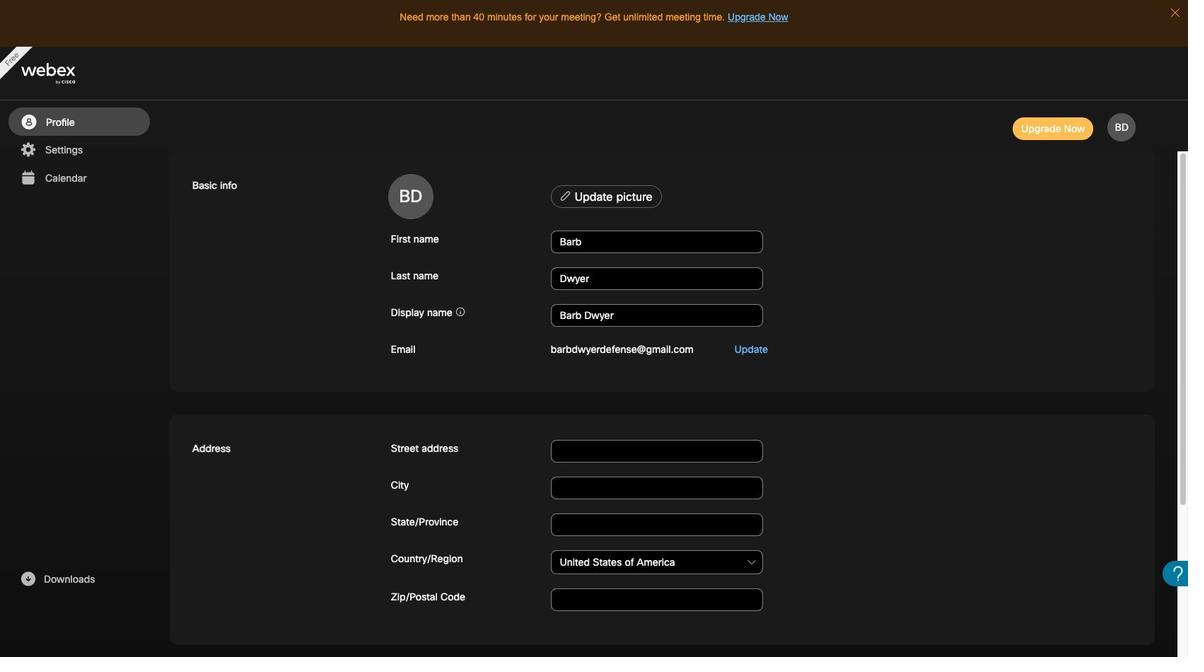 Task type: vqa. For each thing, say whether or not it's contained in the screenshot.
mds meetings_filled icon
yes



Task type: locate. For each thing, give the bounding box(es) containing it.
mds content download_filled image
[[19, 571, 37, 588]]

None text field
[[551, 304, 763, 327], [551, 514, 763, 536], [551, 304, 763, 327], [551, 514, 763, 536]]

banner
[[0, 47, 1189, 100]]

cisco webex image
[[21, 63, 106, 84]]

mds meetings_filled image
[[19, 170, 37, 187]]

None text field
[[551, 231, 763, 253], [551, 267, 763, 290], [551, 440, 763, 463], [551, 477, 763, 500], [551, 550, 763, 575], [551, 589, 763, 611], [551, 231, 763, 253], [551, 267, 763, 290], [551, 440, 763, 463], [551, 477, 763, 500], [551, 550, 763, 575], [551, 589, 763, 611]]

mds settings_filled image
[[19, 142, 37, 158]]

mds edit_bold image
[[560, 190, 572, 202]]



Task type: describe. For each thing, give the bounding box(es) containing it.
change profile picture element
[[548, 185, 1133, 212]]

mds people circle_filled image
[[20, 114, 37, 131]]



